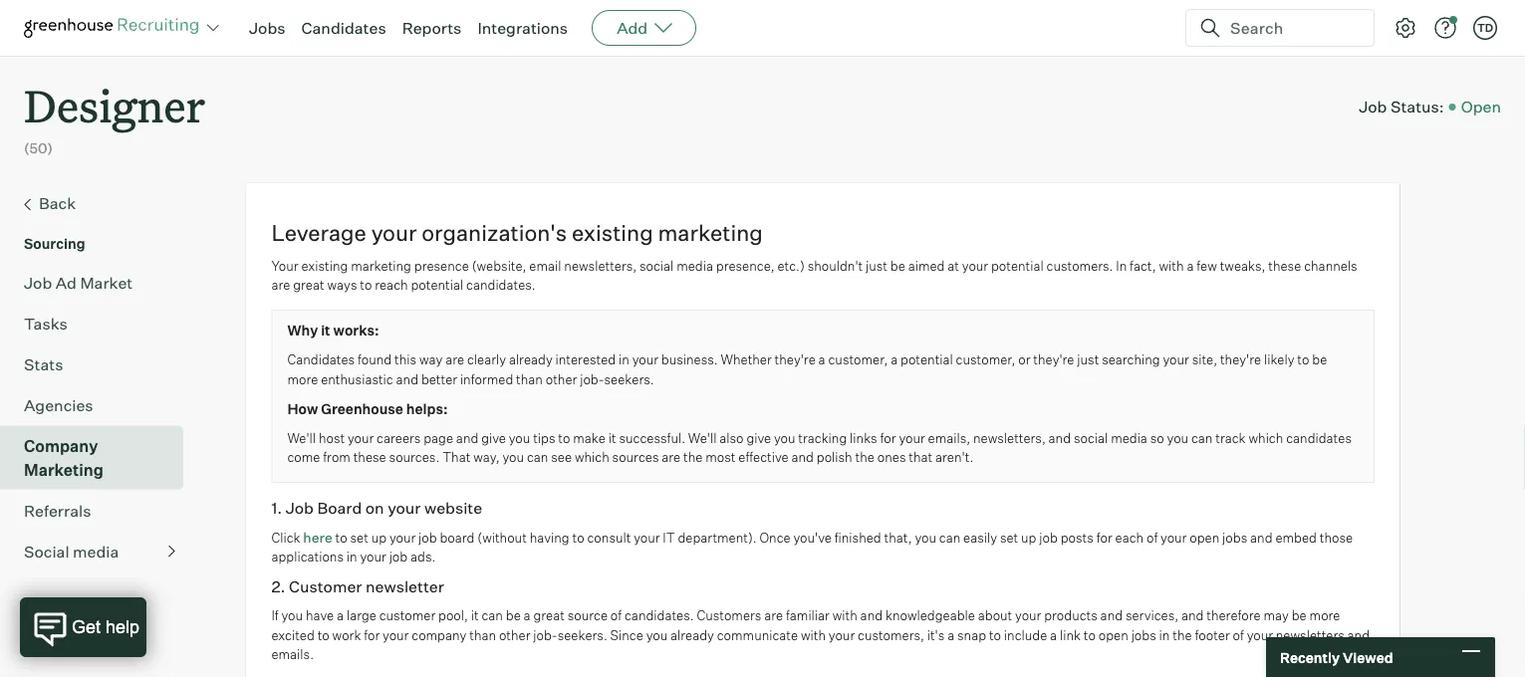 Task type: vqa. For each thing, say whether or not it's contained in the screenshot.
right the give
yes



Task type: locate. For each thing, give the bounding box(es) containing it.
jobs inside to set up your job board (without having to consult your it department). once you've finished that, you can easily set up job posts for each of your open jobs and embed those applications in your job ads.
[[1223, 530, 1248, 546]]

1 vertical spatial in
[[347, 549, 357, 565]]

to right likely
[[1298, 352, 1310, 368]]

0 vertical spatial of
[[1147, 530, 1158, 546]]

2 up from the left
[[1021, 530, 1037, 546]]

open
[[1461, 97, 1501, 117]]

these right the tweaks,
[[1269, 258, 1302, 274]]

social inside the your existing marketing presence (website, email newsletters, social media presence, etc.) shouldn't just be aimed at your potential customers. in fact, with a few tweaks, these channels are great ways to reach potential candidates.
[[640, 258, 674, 274]]

a inside the your existing marketing presence (website, email newsletters, social media presence, etc.) shouldn't just be aimed at your potential customers. in fact, with a few tweaks, these channels are great ways to reach potential candidates.
[[1187, 258, 1194, 274]]

your
[[271, 258, 298, 274]]

and inside to set up your job board (without having to consult your it department). once you've finished that, you can easily set up job posts for each of your open jobs and embed those applications in your job ads.
[[1250, 530, 1273, 546]]

just left searching
[[1077, 352, 1099, 368]]

1 horizontal spatial which
[[1249, 430, 1284, 446]]

with
[[1159, 258, 1184, 274], [833, 608, 858, 624], [801, 627, 826, 643]]

pool,
[[438, 608, 468, 624]]

add button
[[592, 10, 697, 46]]

1 vertical spatial candidates
[[287, 352, 355, 368]]

are inside candidates found this way are clearly already interested in your business. whether they're a customer, a potential customer, or they're just searching your site, they're likely to be more enthusiastic and better informed than other job-seekers.
[[446, 352, 464, 368]]

marketing inside the your existing marketing presence (website, email newsletters, social media presence, etc.) shouldn't just be aimed at your potential customers. in fact, with a few tweaks, these channels are great ways to reach potential candidates.
[[351, 258, 411, 274]]

a left the few
[[1187, 258, 1194, 274]]

job ad market link
[[24, 271, 175, 295]]

newsletters, up aren't.
[[973, 430, 1046, 446]]

1 horizontal spatial job-
[[580, 371, 604, 387]]

0 horizontal spatial up
[[371, 530, 387, 546]]

these
[[1269, 258, 1302, 274], [353, 450, 386, 465]]

a right "whether"
[[819, 352, 826, 368]]

interested
[[556, 352, 616, 368]]

0 horizontal spatial customer,
[[828, 352, 888, 368]]

your inside the your existing marketing presence (website, email newsletters, social media presence, etc.) shouldn't just be aimed at your potential customers. in fact, with a few tweaks, these channels are great ways to reach potential candidates.
[[962, 258, 988, 274]]

1 horizontal spatial media
[[677, 258, 713, 274]]

give up way,
[[481, 430, 506, 446]]

social left 'so'
[[1074, 430, 1108, 446]]

2 horizontal spatial the
[[1173, 627, 1192, 643]]

your down customer on the bottom left of the page
[[383, 627, 409, 643]]

for inside we'll host your careers page and give you tips to make it successful. we'll also give you tracking links for your emails, newsletters, and social media so you can track which candidates come from these sources. that way, you can see which sources are the most effective and polish the ones that aren't.
[[880, 430, 896, 446]]

can left track
[[1192, 430, 1213, 446]]

0 horizontal spatial already
[[509, 352, 553, 368]]

can inside if you have a large customer pool, it can be a great source of candidates. customers are familiar with and knowledgeable about your products and services, and therefore may be more excited to work for your company than other job-seekers. since you already communicate with your customers, it's a snap to include a link to open jobs in the footer of your newsletters and emails.
[[482, 608, 503, 624]]

your down may
[[1247, 627, 1273, 643]]

can inside to set up your job board (without having to consult your it department). once you've finished that, you can easily set up job posts for each of your open jobs and embed those applications in your job ads.
[[939, 530, 961, 546]]

0 vertical spatial media
[[677, 258, 713, 274]]

on
[[365, 498, 384, 518]]

customer, up the links
[[828, 352, 888, 368]]

reach
[[375, 277, 408, 293]]

0 horizontal spatial job-
[[533, 627, 558, 643]]

media left presence,
[[677, 258, 713, 274]]

already inside candidates found this way are clearly already interested in your business. whether they're a customer, a potential customer, or they're just searching your site, they're likely to be more enthusiastic and better informed than other job-seekers.
[[509, 352, 553, 368]]

0 horizontal spatial we'll
[[287, 430, 316, 446]]

0 vertical spatial potential
[[991, 258, 1044, 274]]

1 horizontal spatial more
[[1310, 608, 1341, 624]]

just right shouldn't
[[866, 258, 888, 274]]

(website,
[[472, 258, 527, 274]]

your up that
[[899, 430, 925, 446]]

1 horizontal spatial we'll
[[688, 430, 717, 446]]

0 horizontal spatial jobs
[[1131, 627, 1156, 643]]

with right familiar
[[833, 608, 858, 624]]

1 horizontal spatial open
[[1190, 530, 1220, 546]]

informed
[[460, 371, 513, 387]]

more up newsletters
[[1310, 608, 1341, 624]]

1 vertical spatial more
[[1310, 608, 1341, 624]]

0 vertical spatial marketing
[[658, 219, 763, 246]]

just inside the your existing marketing presence (website, email newsletters, social media presence, etc.) shouldn't just be aimed at your potential customers. in fact, with a few tweaks, these channels are great ways to reach potential candidates.
[[866, 258, 888, 274]]

open
[[1190, 530, 1220, 546], [1099, 627, 1129, 643]]

social
[[640, 258, 674, 274], [1074, 430, 1108, 446]]

0 vertical spatial candidates
[[301, 18, 386, 38]]

0 horizontal spatial in
[[347, 549, 357, 565]]

1 horizontal spatial other
[[546, 371, 577, 387]]

0 horizontal spatial just
[[866, 258, 888, 274]]

configure image
[[1394, 16, 1418, 40]]

0 horizontal spatial existing
[[301, 258, 348, 274]]

and down this
[[396, 371, 418, 387]]

with down familiar
[[801, 627, 826, 643]]

than right 'company'
[[470, 627, 496, 643]]

you inside to set up your job board (without having to consult your it department). once you've finished that, you can easily set up job posts for each of your open jobs and embed those applications in your job ads.
[[915, 530, 936, 546]]

we'll
[[287, 430, 316, 446], [688, 430, 717, 446]]

1 vertical spatial than
[[470, 627, 496, 643]]

0 vertical spatial jobs
[[1223, 530, 1248, 546]]

services,
[[1126, 608, 1179, 624]]

1 horizontal spatial newsletters,
[[973, 430, 1046, 446]]

newsletters, inside the your existing marketing presence (website, email newsletters, social media presence, etc.) shouldn't just be aimed at your potential customers. in fact, with a few tweaks, these channels are great ways to reach potential candidates.
[[564, 258, 637, 274]]

0 vertical spatial open
[[1190, 530, 1220, 546]]

be
[[891, 258, 906, 274], [1312, 352, 1327, 368], [506, 608, 521, 624], [1292, 608, 1307, 624]]

1 vertical spatial potential
[[411, 277, 463, 293]]

and
[[396, 371, 418, 387], [456, 430, 479, 446], [1049, 430, 1071, 446], [792, 450, 814, 465], [1250, 530, 1273, 546], [860, 608, 883, 624], [1101, 608, 1123, 624], [1182, 608, 1204, 624], [1348, 627, 1370, 643]]

job left ad
[[24, 273, 52, 293]]

back
[[39, 193, 76, 213]]

company marketing link
[[24, 434, 175, 482]]

can down tips
[[527, 450, 548, 465]]

ones
[[878, 450, 906, 465]]

2 horizontal spatial in
[[1159, 627, 1170, 643]]

other right 'company'
[[499, 627, 531, 643]]

1 horizontal spatial candidates.
[[625, 608, 694, 624]]

0 horizontal spatial they're
[[775, 352, 816, 368]]

a
[[1187, 258, 1194, 274], [819, 352, 826, 368], [891, 352, 898, 368], [337, 608, 344, 624], [524, 608, 531, 624], [948, 627, 955, 643], [1050, 627, 1057, 643]]

2 give from the left
[[747, 430, 771, 446]]

1 vertical spatial marketing
[[351, 258, 411, 274]]

0 vertical spatial already
[[509, 352, 553, 368]]

0 horizontal spatial which
[[575, 450, 610, 465]]

they're right site,
[[1220, 352, 1261, 368]]

job- down interested at the bottom left of the page
[[580, 371, 604, 387]]

way
[[419, 352, 443, 368]]

0 vertical spatial it
[[321, 322, 330, 339]]

for left "each" on the bottom right
[[1097, 530, 1113, 546]]

0 horizontal spatial job
[[389, 549, 408, 565]]

newsletters
[[1276, 627, 1345, 643]]

whether
[[721, 352, 772, 368]]

0 vertical spatial than
[[516, 371, 543, 387]]

to right having
[[572, 530, 584, 546]]

2.
[[271, 577, 285, 597]]

2 horizontal spatial with
[[1159, 258, 1184, 274]]

set
[[350, 530, 368, 546], [1000, 530, 1018, 546]]

to right ways
[[360, 277, 372, 293]]

marketing
[[24, 460, 104, 480]]

great left source
[[534, 608, 565, 624]]

1 set from the left
[[350, 530, 368, 546]]

presence
[[414, 258, 469, 274]]

of right "each" on the bottom right
[[1147, 530, 1158, 546]]

your up reach
[[371, 219, 417, 246]]

the down the links
[[855, 450, 875, 465]]

why
[[287, 322, 318, 339]]

why it works:
[[287, 322, 379, 339]]

0 vertical spatial with
[[1159, 258, 1184, 274]]

job for job ad market
[[24, 273, 52, 293]]

in
[[1116, 258, 1127, 274]]

make
[[573, 430, 606, 446]]

1 horizontal spatial jobs
[[1223, 530, 1248, 546]]

0 vertical spatial seekers.
[[604, 371, 654, 387]]

(50)
[[24, 140, 53, 157]]

of
[[1147, 530, 1158, 546], [611, 608, 622, 624], [1233, 627, 1244, 643]]

found
[[358, 352, 392, 368]]

2 vertical spatial potential
[[901, 352, 953, 368]]

0 vertical spatial newsletters,
[[564, 258, 637, 274]]

0 horizontal spatial with
[[801, 627, 826, 643]]

be right likely
[[1312, 352, 1327, 368]]

of up since
[[611, 608, 622, 624]]

once
[[760, 530, 791, 546]]

easily
[[964, 530, 997, 546]]

2 vertical spatial with
[[801, 627, 826, 643]]

candidates down why it works:
[[287, 352, 355, 368]]

media inside we'll host your careers page and give you tips to make it successful. we'll also give you tracking links for your emails, newsletters, and social media so you can track which candidates come from these sources. that way, you can see which sources are the most effective and polish the ones that aren't.
[[1111, 430, 1148, 446]]

the left footer
[[1173, 627, 1192, 643]]

up down 1. job board on your website at the bottom left of page
[[371, 530, 387, 546]]

are down successful.
[[662, 450, 681, 465]]

in down the services,
[[1159, 627, 1170, 643]]

more up how
[[287, 371, 318, 387]]

and left 'so'
[[1049, 430, 1071, 446]]

business.
[[661, 352, 718, 368]]

0 horizontal spatial job
[[24, 273, 52, 293]]

0 horizontal spatial for
[[364, 627, 380, 643]]

polish
[[817, 450, 853, 465]]

a right it's at the bottom right of the page
[[948, 627, 955, 643]]

marketing up presence,
[[658, 219, 763, 246]]

are up communicate
[[764, 608, 783, 624]]

of down therefore
[[1233, 627, 1244, 643]]

job ad market
[[24, 273, 133, 293]]

other inside if you have a large customer pool, it can be a great source of candidates. customers are familiar with and knowledgeable about your products and services, and therefore may be more excited to work for your company than other job-seekers. since you already communicate with your customers, it's a snap to include a link to open jobs in the footer of your newsletters and emails.
[[499, 627, 531, 643]]

reports
[[402, 18, 462, 38]]

candidates inside candidates found this way are clearly already interested in your business. whether they're a customer, a potential customer, or they're just searching your site, they're likely to be more enthusiastic and better informed than other job-seekers.
[[287, 352, 355, 368]]

to up see
[[558, 430, 570, 446]]

you right 'so'
[[1167, 430, 1189, 446]]

are inside if you have a large customer pool, it can be a great source of candidates. customers are familiar with and knowledgeable about your products and services, and therefore may be more excited to work for your company than other job-seekers. since you already communicate with your customers, it's a snap to include a link to open jobs in the footer of your newsletters and emails.
[[764, 608, 783, 624]]

1 vertical spatial media
[[1111, 430, 1148, 446]]

track
[[1216, 430, 1246, 446]]

a up 'ones' at the right of the page
[[891, 352, 898, 368]]

candidates. inside the your existing marketing presence (website, email newsletters, social media presence, etc.) shouldn't just be aimed at your potential customers. in fact, with a few tweaks, these channels are great ways to reach potential candidates.
[[466, 277, 536, 293]]

be left "aimed"
[[891, 258, 906, 274]]

Top navigation search text field
[[1223, 8, 1362, 48]]

also
[[720, 430, 744, 446]]

0 horizontal spatial set
[[350, 530, 368, 546]]

you up effective
[[774, 430, 796, 446]]

applications
[[271, 549, 344, 565]]

job- inside candidates found this way are clearly already interested in your business. whether they're a customer, a potential customer, or they're just searching your site, they're likely to be more enthusiastic and better informed than other job-seekers.
[[580, 371, 604, 387]]

with inside the your existing marketing presence (website, email newsletters, social media presence, etc.) shouldn't just be aimed at your potential customers. in fact, with a few tweaks, these channels are great ways to reach potential candidates.
[[1159, 258, 1184, 274]]

0 vertical spatial just
[[866, 258, 888, 274]]

1 horizontal spatial these
[[1269, 258, 1302, 274]]

potential left customers. on the top
[[991, 258, 1044, 274]]

newsletters,
[[564, 258, 637, 274], [973, 430, 1046, 446]]

media inside the your existing marketing presence (website, email newsletters, social media presence, etc.) shouldn't just be aimed at your potential customers. in fact, with a few tweaks, these channels are great ways to reach potential candidates.
[[677, 258, 713, 274]]

2 horizontal spatial it
[[609, 430, 616, 446]]

social inside we'll host your careers page and give you tips to make it successful. we'll also give you tracking links for your emails, newsletters, and social media so you can track which candidates come from these sources. that way, you can see which sources are the most effective and polish the ones that aren't.
[[1074, 430, 1108, 446]]

it right 'why'
[[321, 322, 330, 339]]

can left easily
[[939, 530, 961, 546]]

2 vertical spatial for
[[364, 627, 380, 643]]

of inside to set up your job board (without having to consult your it department). once you've finished that, you can easily set up job posts for each of your open jobs and embed those applications in your job ads.
[[1147, 530, 1158, 546]]

having
[[530, 530, 570, 546]]

1 vertical spatial for
[[1097, 530, 1113, 546]]

can right pool,
[[482, 608, 503, 624]]

2 horizontal spatial job
[[1039, 530, 1058, 546]]

and left embed
[[1250, 530, 1273, 546]]

1 vertical spatial seekers.
[[558, 627, 608, 643]]

candidates
[[301, 18, 386, 38], [287, 352, 355, 368]]

1 they're from the left
[[775, 352, 816, 368]]

seekers. down source
[[558, 627, 608, 643]]

0 horizontal spatial social
[[640, 258, 674, 274]]

link
[[1060, 627, 1081, 643]]

give
[[481, 430, 506, 446], [747, 430, 771, 446]]

to down about at bottom right
[[989, 627, 1001, 643]]

1 give from the left
[[481, 430, 506, 446]]

1 horizontal spatial in
[[619, 352, 630, 368]]

so
[[1151, 430, 1164, 446]]

jobs down the services,
[[1131, 627, 1156, 643]]

a left link
[[1050, 627, 1057, 643]]

1 vertical spatial great
[[534, 608, 565, 624]]

1 horizontal spatial existing
[[572, 219, 653, 246]]

give up effective
[[747, 430, 771, 446]]

0 horizontal spatial than
[[470, 627, 496, 643]]

job
[[1359, 97, 1387, 117], [24, 273, 52, 293], [286, 498, 314, 518]]

viewed
[[1343, 649, 1393, 666]]

up left posts
[[1021, 530, 1037, 546]]

1 vertical spatial of
[[611, 608, 622, 624]]

job left ads.
[[389, 549, 408, 565]]

1 horizontal spatial for
[[880, 430, 896, 446]]

1 horizontal spatial already
[[671, 627, 714, 643]]

0 vertical spatial job-
[[580, 371, 604, 387]]

more inside if you have a large customer pool, it can be a great source of candidates. customers are familiar with and knowledgeable about your products and services, and therefore may be more excited to work for your company than other job-seekers. since you already communicate with your customers, it's a snap to include a link to open jobs in the footer of your newsletters and emails.
[[1310, 608, 1341, 624]]

jobs link
[[249, 18, 285, 38]]

agencies
[[24, 395, 93, 415]]

0 vertical spatial these
[[1269, 258, 1302, 274]]

0 vertical spatial candidates.
[[466, 277, 536, 293]]

0 vertical spatial job
[[1359, 97, 1387, 117]]

0 horizontal spatial marketing
[[351, 258, 411, 274]]

are right way
[[446, 352, 464, 368]]

3 they're from the left
[[1220, 352, 1261, 368]]

candidates. down (website,
[[466, 277, 536, 293]]

site,
[[1192, 352, 1218, 368]]

job for job status:
[[1359, 97, 1387, 117]]

1 vertical spatial other
[[499, 627, 531, 643]]

1 vertical spatial newsletters,
[[973, 430, 1046, 446]]

job right "1."
[[286, 498, 314, 518]]

to right here
[[335, 530, 347, 546]]

2 vertical spatial it
[[471, 608, 479, 624]]

job left posts
[[1039, 530, 1058, 546]]

just inside candidates found this way are clearly already interested in your business. whether they're a customer, a potential customer, or they're just searching your site, they're likely to be more enthusiastic and better informed than other job-seekers.
[[1077, 352, 1099, 368]]

0 vertical spatial other
[[546, 371, 577, 387]]

be up newsletters
[[1292, 608, 1307, 624]]

searching
[[1102, 352, 1160, 368]]

than right informed
[[516, 371, 543, 387]]

potential down presence
[[411, 277, 463, 293]]

1 vertical spatial already
[[671, 627, 714, 643]]

great
[[293, 277, 324, 293], [534, 608, 565, 624]]

that,
[[884, 530, 912, 546]]

2 horizontal spatial media
[[1111, 430, 1148, 446]]

are inside the your existing marketing presence (website, email newsletters, social media presence, etc.) shouldn't just be aimed at your potential customers. in fact, with a few tweaks, these channels are great ways to reach potential candidates.
[[271, 277, 290, 293]]

seekers.
[[604, 371, 654, 387], [558, 627, 608, 643]]

open inside if you have a large customer pool, it can be a great source of candidates. customers are familiar with and knowledgeable about your products and services, and therefore may be more excited to work for your company than other job-seekers. since you already communicate with your customers, it's a snap to include a link to open jobs in the footer of your newsletters and emails.
[[1099, 627, 1129, 643]]

2. customer newsletter
[[271, 577, 444, 597]]

sources
[[612, 450, 659, 465]]

job-
[[580, 371, 604, 387], [533, 627, 558, 643]]

great inside if you have a large customer pool, it can be a great source of candidates. customers are familiar with and knowledgeable about your products and services, and therefore may be more excited to work for your company than other job-seekers. since you already communicate with your customers, it's a snap to include a link to open jobs in the footer of your newsletters and emails.
[[534, 608, 565, 624]]

1 vertical spatial open
[[1099, 627, 1129, 643]]

click
[[271, 530, 300, 546]]

media down referrals link
[[73, 542, 119, 562]]

0 horizontal spatial more
[[287, 371, 318, 387]]

consult
[[587, 530, 631, 546]]

sources.
[[389, 450, 440, 465]]

candidates. inside if you have a large customer pool, it can be a great source of candidates. customers are familiar with and knowledgeable about your products and services, and therefore may be more excited to work for your company than other job-seekers. since you already communicate with your customers, it's a snap to include a link to open jobs in the footer of your newsletters and emails.
[[625, 608, 694, 624]]

these right from
[[353, 450, 386, 465]]

1 vertical spatial social
[[1074, 430, 1108, 446]]

newsletter
[[366, 577, 444, 597]]

seekers. down interested at the bottom left of the page
[[604, 371, 654, 387]]

seekers. inside candidates found this way are clearly already interested in your business. whether they're a customer, a potential customer, or they're just searching your site, they're likely to be more enthusiastic and better informed than other job-seekers.
[[604, 371, 654, 387]]

already down customers at the bottom of page
[[671, 627, 714, 643]]

to inside we'll host your careers page and give you tips to make it successful. we'll also give you tracking links for your emails, newsletters, and social media so you can track which candidates come from these sources. that way, you can see which sources are the most effective and polish the ones that aren't.
[[558, 430, 570, 446]]

0 horizontal spatial give
[[481, 430, 506, 446]]

0 horizontal spatial newsletters,
[[564, 258, 637, 274]]

1 horizontal spatial of
[[1147, 530, 1158, 546]]

in right interested at the bottom left of the page
[[619, 352, 630, 368]]

channels
[[1304, 258, 1358, 274]]

a right have
[[337, 608, 344, 624]]

jobs left embed
[[1223, 530, 1248, 546]]

shouldn't
[[808, 258, 863, 274]]

customers,
[[858, 627, 924, 643]]

1 horizontal spatial up
[[1021, 530, 1037, 546]]

1 horizontal spatial it
[[471, 608, 479, 624]]

footer
[[1195, 627, 1230, 643]]

already inside if you have a large customer pool, it can be a great source of candidates. customers are familiar with and knowledgeable about your products and services, and therefore may be more excited to work for your company than other job-seekers. since you already communicate with your customers, it's a snap to include a link to open jobs in the footer of your newsletters and emails.
[[671, 627, 714, 643]]

more
[[287, 371, 318, 387], [1310, 608, 1341, 624]]

open right "each" on the bottom right
[[1190, 530, 1220, 546]]

switch applications element
[[201, 16, 225, 40]]

your right at
[[962, 258, 988, 274]]

tweaks,
[[1220, 258, 1266, 274]]

in up the 2. customer newsletter in the bottom left of the page
[[347, 549, 357, 565]]

newsletters, inside we'll host your careers page and give you tips to make it successful. we'll also give you tracking links for your emails, newsletters, and social media so you can track which candidates come from these sources. that way, you can see which sources are the most effective and polish the ones that aren't.
[[973, 430, 1046, 446]]

job- left since
[[533, 627, 558, 643]]

sourcing
[[24, 235, 85, 252]]

1 horizontal spatial they're
[[1034, 352, 1075, 368]]

agencies link
[[24, 393, 175, 417]]

to set up your job board (without having to consult your it department). once you've finished that, you can easily set up job posts for each of your open jobs and embed those applications in your job ads.
[[271, 530, 1353, 565]]

td button
[[1470, 12, 1501, 44]]

other down interested at the bottom left of the page
[[546, 371, 577, 387]]

2 horizontal spatial they're
[[1220, 352, 1261, 368]]

candidates for candidates found this way are clearly already interested in your business. whether they're a customer, a potential customer, or they're just searching your site, they're likely to be more enthusiastic and better informed than other job-seekers.
[[287, 352, 355, 368]]

1 we'll from the left
[[287, 430, 316, 446]]

2 vertical spatial job
[[286, 498, 314, 518]]

are down "your"
[[271, 277, 290, 293]]

they're right or
[[1034, 352, 1075, 368]]

1 vertical spatial just
[[1077, 352, 1099, 368]]

links
[[850, 430, 877, 446]]

since
[[610, 627, 643, 643]]

great down "your"
[[293, 277, 324, 293]]

marketing up reach
[[351, 258, 411, 274]]

media left 'so'
[[1111, 430, 1148, 446]]

1 horizontal spatial customer,
[[956, 352, 1016, 368]]

td button
[[1474, 16, 1497, 40]]

email
[[529, 258, 561, 274]]

newsletters, right email
[[564, 258, 637, 274]]

1 horizontal spatial give
[[747, 430, 771, 446]]



Task type: describe. For each thing, give the bounding box(es) containing it.
open inside to set up your job board (without having to consult your it department). once you've finished that, you can easily set up job posts for each of your open jobs and embed those applications in your job ads.
[[1190, 530, 1220, 546]]

integrations link
[[478, 18, 568, 38]]

to inside candidates found this way are clearly already interested in your business. whether they're a customer, a potential customer, or they're just searching your site, they're likely to be more enthusiastic and better informed than other job-seekers.
[[1298, 352, 1310, 368]]

finished
[[835, 530, 881, 546]]

company
[[412, 627, 467, 643]]

job status:
[[1359, 97, 1444, 117]]

designer link
[[24, 56, 205, 139]]

to right link
[[1084, 627, 1096, 643]]

1 horizontal spatial marketing
[[658, 219, 763, 246]]

2 horizontal spatial of
[[1233, 627, 1244, 643]]

therefore
[[1207, 608, 1261, 624]]

potential inside candidates found this way are clearly already interested in your business. whether they're a customer, a potential customer, or they're just searching your site, they're likely to be more enthusiastic and better informed than other job-seekers.
[[901, 352, 953, 368]]

tasks
[[24, 314, 68, 333]]

1 horizontal spatial the
[[855, 450, 875, 465]]

aimed
[[908, 258, 945, 274]]

and up viewed
[[1348, 627, 1370, 643]]

click here
[[271, 529, 332, 546]]

0 horizontal spatial media
[[73, 542, 119, 562]]

1 horizontal spatial job
[[419, 530, 437, 546]]

existing inside the your existing marketing presence (website, email newsletters, social media presence, etc.) shouldn't just be aimed at your potential customers. in fact, with a few tweaks, these channels are great ways to reach potential candidates.
[[301, 258, 348, 274]]

2 they're from the left
[[1034, 352, 1075, 368]]

your right "each" on the bottom right
[[1161, 530, 1187, 546]]

greenhouse
[[321, 400, 403, 418]]

than inside if you have a large customer pool, it can be a great source of candidates. customers are familiar with and knowledgeable about your products and services, and therefore may be more excited to work for your company than other job-seekers. since you already communicate with your customers, it's a snap to include a link to open jobs in the footer of your newsletters and emails.
[[470, 627, 496, 643]]

at
[[948, 258, 959, 274]]

be inside candidates found this way are clearly already interested in your business. whether they're a customer, a potential customer, or they're just searching your site, they're likely to be more enthusiastic and better informed than other job-seekers.
[[1312, 352, 1327, 368]]

in inside to set up your job board (without having to consult your it department). once you've finished that, you can easily set up job posts for each of your open jobs and embed those applications in your job ads.
[[347, 549, 357, 565]]

stats
[[24, 354, 63, 374]]

likely
[[1264, 352, 1295, 368]]

in inside candidates found this way are clearly already interested in your business. whether they're a customer, a potential customer, or they're just searching your site, they're likely to be more enthusiastic and better informed than other job-seekers.
[[619, 352, 630, 368]]

better
[[421, 371, 457, 387]]

(without
[[478, 530, 527, 546]]

effective
[[739, 450, 789, 465]]

your left site,
[[1163, 352, 1189, 368]]

candidates for candidates
[[301, 18, 386, 38]]

these inside the your existing marketing presence (website, email newsletters, social media presence, etc.) shouldn't just be aimed at your potential customers. in fact, with a few tweaks, these channels are great ways to reach potential candidates.
[[1269, 258, 1302, 274]]

a left source
[[524, 608, 531, 624]]

careers
[[377, 430, 421, 446]]

your right host
[[348, 430, 374, 446]]

works:
[[333, 322, 379, 339]]

products
[[1044, 608, 1098, 624]]

board
[[440, 530, 475, 546]]

more inside candidates found this way are clearly already interested in your business. whether they're a customer, a potential customer, or they're just searching your site, they're likely to be more enthusiastic and better informed than other job-seekers.
[[287, 371, 318, 387]]

referrals
[[24, 501, 91, 521]]

ways
[[327, 277, 357, 293]]

here
[[303, 529, 332, 546]]

social media link
[[24, 540, 175, 564]]

large
[[347, 608, 376, 624]]

your left it
[[634, 530, 660, 546]]

1. job board on your website
[[271, 498, 482, 518]]

seekers. inside if you have a large customer pool, it can be a great source of candidates. customers are familiar with and knowledgeable about your products and services, and therefore may be more excited to work for your company than other job-seekers. since you already communicate with your customers, it's a snap to include a link to open jobs in the footer of your newsletters and emails.
[[558, 627, 608, 643]]

ads.
[[411, 549, 436, 565]]

the inside if you have a large customer pool, it can be a great source of candidates. customers are familiar with and knowledgeable about your products and services, and therefore may be more excited to work for your company than other job-seekers. since you already communicate with your customers, it's a snap to include a link to open jobs in the footer of your newsletters and emails.
[[1173, 627, 1192, 643]]

knowledgeable
[[886, 608, 975, 624]]

and up that in the left bottom of the page
[[456, 430, 479, 446]]

td
[[1477, 21, 1494, 34]]

2 we'll from the left
[[688, 430, 717, 446]]

from
[[323, 450, 351, 465]]

may
[[1264, 608, 1289, 624]]

come
[[287, 450, 320, 465]]

other inside candidates found this way are clearly already interested in your business. whether they're a customer, a potential customer, or they're just searching your site, they're likely to be more enthusiastic and better informed than other job-seekers.
[[546, 371, 577, 387]]

excited
[[271, 627, 315, 643]]

1 horizontal spatial job
[[286, 498, 314, 518]]

1 customer, from the left
[[828, 352, 888, 368]]

social
[[24, 542, 69, 562]]

2 set from the left
[[1000, 530, 1018, 546]]

you right since
[[646, 627, 668, 643]]

and left the services,
[[1101, 608, 1123, 624]]

switch applications image
[[205, 18, 221, 38]]

customer
[[289, 577, 362, 597]]

jobs inside if you have a large customer pool, it can be a great source of candidates. customers are familiar with and knowledgeable about your products and services, and therefore may be more excited to work for your company than other job-seekers. since you already communicate with your customers, it's a snap to include a link to open jobs in the footer of your newsletters and emails.
[[1131, 627, 1156, 643]]

and up footer
[[1182, 608, 1204, 624]]

you right if
[[281, 608, 303, 624]]

you've
[[794, 530, 832, 546]]

presence,
[[716, 258, 775, 274]]

source
[[568, 608, 608, 624]]

these inside we'll host your careers page and give you tips to make it successful. we'll also give you tracking links for your emails, newsletters, and social media so you can track which candidates come from these sources. that way, you can see which sources are the most effective and polish the ones that aren't.
[[353, 450, 386, 465]]

2 horizontal spatial potential
[[991, 258, 1044, 274]]

and inside candidates found this way are clearly already interested in your business. whether they're a customer, a potential customer, or they're just searching your site, they're likely to be more enthusiastic and better informed than other job-seekers.
[[396, 371, 418, 387]]

1 vertical spatial with
[[833, 608, 858, 624]]

here link
[[303, 529, 332, 546]]

job- inside if you have a large customer pool, it can be a great source of candidates. customers are familiar with and knowledgeable about your products and services, and therefore may be more excited to work for your company than other job-seekers. since you already communicate with your customers, it's a snap to include a link to open jobs in the footer of your newsletters and emails.
[[533, 627, 558, 643]]

to inside the your existing marketing presence (website, email newsletters, social media presence, etc.) shouldn't just be aimed at your potential customers. in fact, with a few tweaks, these channels are great ways to reach potential candidates.
[[360, 277, 372, 293]]

in inside if you have a large customer pool, it can be a great source of candidates. customers are familiar with and knowledgeable about your products and services, and therefore may be more excited to work for your company than other job-seekers. since you already communicate with your customers, it's a snap to include a link to open jobs in the footer of your newsletters and emails.
[[1159, 627, 1170, 643]]

1 vertical spatial which
[[575, 450, 610, 465]]

this
[[395, 352, 417, 368]]

integrations
[[478, 18, 568, 38]]

company marketing
[[24, 436, 104, 480]]

for inside to set up your job board (without having to consult your it department). once you've finished that, you can easily set up job posts for each of your open jobs and embed those applications in your job ads.
[[1097, 530, 1113, 546]]

2 customer, from the left
[[956, 352, 1016, 368]]

0 horizontal spatial it
[[321, 322, 330, 339]]

your left business.
[[632, 352, 659, 368]]

that
[[443, 450, 471, 465]]

designer
[[24, 76, 205, 135]]

are inside we'll host your careers page and give you tips to make it successful. we'll also give you tracking links for your emails, newsletters, and social media so you can track which candidates come from these sources. that way, you can see which sources are the most effective and polish the ones that aren't.
[[662, 450, 681, 465]]

work
[[332, 627, 361, 643]]

0 horizontal spatial the
[[684, 450, 703, 465]]

candidates found this way are clearly already interested in your business. whether they're a customer, a potential customer, or they're just searching your site, they're likely to be more enthusiastic and better informed than other job-seekers.
[[287, 352, 1327, 387]]

how greenhouse helps:
[[287, 400, 448, 418]]

customers.
[[1047, 258, 1113, 274]]

helps:
[[406, 400, 448, 418]]

each
[[1115, 530, 1144, 546]]

to down have
[[317, 627, 330, 643]]

1 up from the left
[[371, 530, 387, 546]]

your up ads.
[[389, 530, 416, 546]]

organization's
[[422, 219, 567, 246]]

candidates
[[1286, 430, 1352, 446]]

0 vertical spatial existing
[[572, 219, 653, 246]]

host
[[319, 430, 345, 446]]

board
[[317, 498, 362, 518]]

1.
[[271, 498, 282, 518]]

and down tracking
[[792, 450, 814, 465]]

jobs
[[249, 18, 285, 38]]

aren't.
[[936, 450, 974, 465]]

successful.
[[619, 430, 685, 446]]

and up customers,
[[860, 608, 883, 624]]

your existing marketing presence (website, email newsletters, social media presence, etc.) shouldn't just be aimed at your potential customers. in fact, with a few tweaks, these channels are great ways to reach potential candidates.
[[271, 258, 1358, 293]]

be inside the your existing marketing presence (website, email newsletters, social media presence, etc.) shouldn't just be aimed at your potential customers. in fact, with a few tweaks, these channels are great ways to reach potential candidates.
[[891, 258, 906, 274]]

tracking
[[798, 430, 847, 446]]

stats link
[[24, 352, 175, 376]]

social media
[[24, 542, 119, 562]]

it inside if you have a large customer pool, it can be a great source of candidates. customers are familiar with and knowledgeable about your products and services, and therefore may be more excited to work for your company than other job-seekers. since you already communicate with your customers, it's a snap to include a link to open jobs in the footer of your newsletters and emails.
[[471, 608, 479, 624]]

referrals link
[[24, 499, 175, 523]]

for inside if you have a large customer pool, it can be a great source of candidates. customers are familiar with and knowledgeable about your products and services, and therefore may be more excited to work for your company than other job-seekers. since you already communicate with your customers, it's a snap to include a link to open jobs in the footer of your newsletters and emails.
[[364, 627, 380, 643]]

your down familiar
[[829, 627, 855, 643]]

great inside the your existing marketing presence (website, email newsletters, social media presence, etc.) shouldn't just be aimed at your potential customers. in fact, with a few tweaks, these channels are great ways to reach potential candidates.
[[293, 277, 324, 293]]

few
[[1197, 258, 1217, 274]]

department).
[[678, 530, 757, 546]]

have
[[306, 608, 334, 624]]

it inside we'll host your careers page and give you tips to make it successful. we'll also give you tracking links for your emails, newsletters, and social media so you can track which candidates come from these sources. that way, you can see which sources are the most effective and polish the ones that aren't.
[[609, 430, 616, 446]]

than inside candidates found this way are clearly already interested in your business. whether they're a customer, a potential customer, or they're just searching your site, they're likely to be more enthusiastic and better informed than other job-seekers.
[[516, 371, 543, 387]]

your up include at bottom
[[1015, 608, 1042, 624]]

way,
[[473, 450, 500, 465]]

you right way,
[[503, 450, 524, 465]]

your right on
[[388, 498, 421, 518]]

you left tips
[[509, 430, 530, 446]]

your up the 2. customer newsletter in the bottom left of the page
[[360, 549, 386, 565]]

customers
[[697, 608, 762, 624]]

be right pool,
[[506, 608, 521, 624]]



